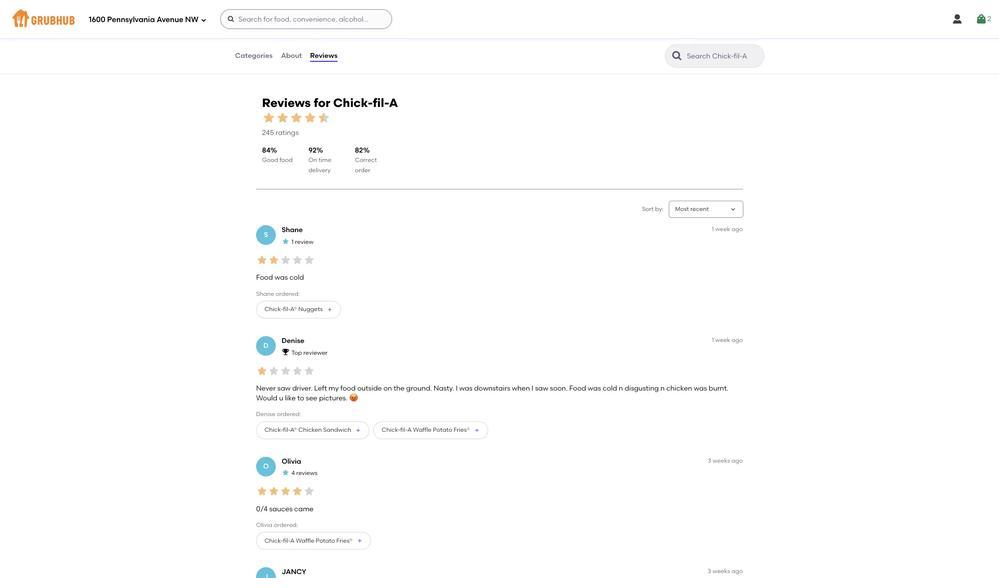 Task type: vqa. For each thing, say whether or not it's contained in the screenshot.
first Medium from the right
no



Task type: locate. For each thing, give the bounding box(es) containing it.
2 horizontal spatial min
[[618, 34, 629, 40]]

1 vertical spatial cold
[[603, 384, 617, 393]]

2 20–35 from the left
[[600, 34, 617, 40]]

review
[[295, 239, 313, 245]]

denise up 'top'
[[282, 337, 304, 345]]

20–35 up $0.99
[[600, 34, 617, 40]]

0 vertical spatial fries®
[[454, 427, 470, 433]]

0 horizontal spatial potato
[[316, 537, 335, 544]]

1 horizontal spatial denise
[[282, 337, 304, 345]]

svg image right nw
[[201, 17, 206, 23]]

2 ago from the top
[[732, 337, 743, 343]]

avenue
[[157, 15, 183, 24]]

min inside 25–40 min $2.99 delivery
[[443, 34, 453, 40]]

ordered: down like
[[277, 411, 301, 418]]

0 vertical spatial 1
[[712, 226, 714, 233]]

main navigation navigation
[[0, 0, 999, 38]]

3 weeks ago
[[708, 457, 743, 464], [708, 568, 743, 575]]

2 min from the left
[[443, 34, 453, 40]]

0 vertical spatial waffle
[[413, 427, 432, 433]]

sort by:
[[642, 206, 664, 213]]

shane
[[282, 226, 303, 234], [256, 290, 274, 297]]

denise for denise ordered:
[[256, 411, 275, 418]]

0 vertical spatial 3
[[708, 457, 711, 464]]

denise
[[282, 337, 304, 345], [256, 411, 275, 418]]

food up shane ordered:
[[256, 274, 273, 282]]

ratings for 79 ratings
[[552, 44, 575, 52]]

shane up the 1 review
[[282, 226, 303, 234]]

2 1 week ago from the top
[[712, 337, 743, 343]]

ordered: for sauces
[[274, 522, 298, 528]]

Search for food, convenience, alcohol... search field
[[220, 9, 392, 29]]

food up the '😡'
[[340, 384, 356, 393]]

0 horizontal spatial a
[[290, 537, 295, 544]]

was right the soon.
[[588, 384, 601, 393]]

3
[[708, 457, 711, 464], [708, 568, 711, 575]]

0 vertical spatial denise
[[282, 337, 304, 345]]

$2.99
[[424, 42, 439, 49]]

delivery
[[263, 42, 285, 49], [440, 42, 462, 49], [616, 42, 638, 49], [309, 167, 331, 174]]

1 weeks from the top
[[713, 457, 730, 464]]

week up burnt.
[[715, 337, 730, 343]]

fil- for the 'chick-fil-a® nuggets' button at the left bottom
[[283, 306, 290, 313]]

ratings right 245
[[276, 128, 299, 137]]

delivery for 34 ratings
[[263, 42, 285, 49]]

ratings right 34
[[376, 44, 400, 52]]

1 vertical spatial food
[[569, 384, 586, 393]]

0 vertical spatial food
[[256, 274, 273, 282]]

plus icon image inside the 'chick-fil-a® nuggets' button
[[327, 307, 333, 313]]

1 review
[[292, 239, 313, 245]]

chick- down denise ordered:
[[265, 427, 283, 433]]

1 horizontal spatial cold
[[603, 384, 617, 393]]

2 vertical spatial 1
[[712, 337, 714, 343]]

1 vertical spatial ordered:
[[277, 411, 301, 418]]

1
[[712, 226, 714, 233], [292, 239, 294, 245], [712, 337, 714, 343]]

ratings
[[376, 44, 400, 52], [552, 44, 575, 52], [727, 44, 750, 52], [276, 128, 299, 137]]

good
[[262, 157, 278, 164]]

1 vertical spatial a
[[407, 427, 412, 433]]

1 horizontal spatial fries®
[[454, 427, 470, 433]]

0/4 sauces came
[[256, 505, 314, 513]]

20–35 inside 20–35 min $1.49 delivery
[[249, 34, 266, 40]]

disgusting
[[625, 384, 659, 393]]

delivery down time
[[309, 167, 331, 174]]

reviews for reviews
[[310, 51, 338, 60]]

delivery inside 92 on time delivery
[[309, 167, 331, 174]]

saw left the soon.
[[535, 384, 548, 393]]

20–35 up $1.49
[[249, 34, 266, 40]]

would
[[256, 394, 277, 402]]

on
[[384, 384, 392, 393]]

svg image inside 2 button
[[976, 13, 988, 25]]

1 horizontal spatial waffle
[[413, 427, 432, 433]]

ordered: down 0/4 sauces came
[[274, 522, 298, 528]]

food was cold
[[256, 274, 304, 282]]

0 vertical spatial potato
[[433, 427, 452, 433]]

2 week from the top
[[715, 337, 730, 343]]

a® for nuggets
[[290, 306, 297, 313]]

245 ratings
[[262, 128, 299, 137]]

0 vertical spatial shane
[[282, 226, 303, 234]]

svg image
[[952, 13, 963, 25], [976, 13, 988, 25]]

weeks
[[713, 457, 730, 464], [713, 568, 730, 575]]

4 ago from the top
[[732, 568, 743, 575]]

2 vertical spatial ordered:
[[274, 522, 298, 528]]

ratings right 249
[[727, 44, 750, 52]]

0 horizontal spatial chick-fil-a waffle potato fries® button
[[256, 532, 371, 550]]

saw up u
[[277, 384, 291, 393]]

$1.49
[[249, 42, 262, 49]]

delivery for 79 ratings
[[440, 42, 462, 49]]

reviews up 245 ratings
[[262, 96, 311, 110]]

delivery right $2.99
[[440, 42, 462, 49]]

3 ago from the top
[[732, 457, 743, 464]]

star icon image
[[360, 33, 368, 41], [368, 33, 376, 41], [376, 33, 384, 41], [384, 33, 392, 41], [392, 33, 400, 41], [392, 33, 400, 41], [536, 33, 544, 41], [544, 33, 551, 41], [551, 33, 559, 41], [559, 33, 567, 41], [559, 33, 567, 41], [567, 33, 575, 41], [711, 33, 719, 41], [719, 33, 727, 41], [727, 33, 735, 41], [735, 33, 743, 41], [743, 33, 750, 41], [262, 111, 276, 125], [276, 111, 290, 125], [290, 111, 303, 125], [303, 111, 317, 125], [317, 111, 331, 125], [317, 111, 331, 125], [282, 237, 290, 245], [256, 254, 268, 266], [268, 254, 280, 266], [280, 254, 292, 266], [292, 254, 303, 266], [303, 254, 315, 266], [256, 365, 268, 377], [268, 365, 280, 377], [280, 365, 292, 377], [292, 365, 303, 377], [303, 365, 315, 377], [282, 469, 290, 477], [256, 486, 268, 497], [268, 486, 280, 497], [280, 486, 292, 497], [292, 486, 303, 497], [303, 486, 315, 497]]

shane ordered:
[[256, 290, 300, 297]]

ratings for 245 ratings
[[276, 128, 299, 137]]

came
[[294, 505, 314, 513]]

25–40
[[424, 34, 441, 40]]

0 vertical spatial week
[[715, 226, 730, 233]]

pennsylvania
[[107, 15, 155, 24]]

reviews
[[310, 51, 338, 60], [262, 96, 311, 110]]

1 vertical spatial a®
[[290, 427, 297, 433]]

0 horizontal spatial waffle
[[296, 537, 314, 544]]

1 for denise
[[712, 337, 714, 343]]

n left chicken
[[661, 384, 665, 393]]

2 svg image from the left
[[976, 13, 988, 25]]

fil- for chick-fil-a® chicken sandwich button
[[283, 427, 290, 433]]

a for rightmost chick-fil-a waffle potato fries® button
[[407, 427, 412, 433]]

2 weeks from the top
[[713, 568, 730, 575]]

1 horizontal spatial min
[[443, 34, 453, 40]]

min inside 20–35 min $1.49 delivery
[[267, 34, 278, 40]]

0 vertical spatial a
[[389, 96, 398, 110]]

chick-fil-a waffle potato fries® button down ground.
[[373, 421, 488, 439]]

1600
[[89, 15, 105, 24]]

driver.
[[292, 384, 313, 393]]

1 horizontal spatial food
[[569, 384, 586, 393]]

0 horizontal spatial food
[[280, 157, 293, 164]]

1 vertical spatial week
[[715, 337, 730, 343]]

cold left disgusting
[[603, 384, 617, 393]]

a® inside button
[[290, 306, 297, 313]]

2 3 weeks ago from the top
[[708, 568, 743, 575]]

delivery inside 20–35 min $1.49 delivery
[[263, 42, 285, 49]]

249 ratings
[[714, 44, 750, 52]]

shane down food was cold at top left
[[256, 290, 274, 297]]

1 svg image from the left
[[952, 13, 963, 25]]

top reviewer
[[292, 349, 327, 356]]

reviews right about
[[310, 51, 338, 60]]

20–35 inside 20–35 min $0.99 delivery
[[600, 34, 617, 40]]

most recent
[[675, 206, 709, 213]]

Sort by: field
[[675, 205, 709, 214]]

fil- inside button
[[283, 306, 290, 313]]

2 3 from the top
[[708, 568, 711, 575]]

0 horizontal spatial fries®
[[336, 537, 353, 544]]

79 ratings
[[543, 44, 575, 52]]

fil-
[[373, 96, 389, 110], [283, 306, 290, 313], [283, 427, 290, 433], [400, 427, 407, 433], [283, 537, 290, 544]]

0 vertical spatial chick-fil-a waffle potato fries® button
[[373, 421, 488, 439]]

food
[[256, 274, 273, 282], [569, 384, 586, 393]]

1 horizontal spatial svg image
[[976, 13, 988, 25]]

delivery right $0.99
[[616, 42, 638, 49]]

1 min from the left
[[267, 34, 278, 40]]

delivery inside 25–40 min $2.99 delivery
[[440, 42, 462, 49]]

0 horizontal spatial chick-fil-a waffle potato fries®
[[265, 537, 353, 544]]

chick-fil-a® chicken sandwich button
[[256, 421, 369, 439]]

0 vertical spatial reviews
[[310, 51, 338, 60]]

week for food was cold
[[715, 226, 730, 233]]

chicken
[[298, 427, 322, 433]]

chick- down shane ordered:
[[265, 306, 283, 313]]

olivia down 0/4
[[256, 522, 272, 528]]

1 vertical spatial reviews
[[262, 96, 311, 110]]

chick-fil-a® nuggets
[[265, 306, 323, 313]]

cold up shane ordered:
[[290, 274, 304, 282]]

a® left 'nuggets'
[[290, 306, 297, 313]]

chick-fil-a waffle potato fries® button down 'came'
[[256, 532, 371, 550]]

i right nasty. on the bottom left of the page
[[456, 384, 458, 393]]

food right good
[[280, 157, 293, 164]]

ratings for 34 ratings
[[376, 44, 400, 52]]

20–35 for 34 ratings
[[249, 34, 266, 40]]

denise ordered:
[[256, 411, 301, 418]]

waffle down ground.
[[413, 427, 432, 433]]

chick-fil-a waffle potato fries® down 'came'
[[265, 537, 353, 544]]

delivery inside 20–35 min $0.99 delivery
[[616, 42, 638, 49]]

92
[[309, 146, 317, 155]]

1 horizontal spatial 20–35
[[600, 34, 617, 40]]

2 horizontal spatial a
[[407, 427, 412, 433]]

about button
[[281, 38, 302, 74]]

1 horizontal spatial n
[[661, 384, 665, 393]]

0 vertical spatial food
[[280, 157, 293, 164]]

0 vertical spatial olivia
[[282, 457, 301, 466]]

1 ago from the top
[[732, 226, 743, 233]]

trophy icon image
[[282, 348, 290, 356]]

0 vertical spatial 3 weeks ago
[[708, 457, 743, 464]]

1 horizontal spatial shane
[[282, 226, 303, 234]]

a
[[389, 96, 398, 110], [407, 427, 412, 433], [290, 537, 295, 544]]

olivia up 4
[[282, 457, 301, 466]]

0 horizontal spatial 20–35
[[249, 34, 266, 40]]

waffle down 'came'
[[296, 537, 314, 544]]

downstairs
[[474, 384, 510, 393]]

food right the soon.
[[569, 384, 586, 393]]

0 vertical spatial chick-fil-a waffle potato fries®
[[382, 427, 470, 433]]

1 horizontal spatial potato
[[433, 427, 452, 433]]

0 horizontal spatial min
[[267, 34, 278, 40]]

1 a® from the top
[[290, 306, 297, 313]]

chick-fil-a waffle potato fries®
[[382, 427, 470, 433], [265, 537, 353, 544]]

most
[[675, 206, 689, 213]]

20–35 min $1.49 delivery
[[249, 34, 285, 49]]

20–35 for 249 ratings
[[600, 34, 617, 40]]

1 horizontal spatial saw
[[535, 384, 548, 393]]

3 min from the left
[[618, 34, 629, 40]]

0 vertical spatial a®
[[290, 306, 297, 313]]

0 horizontal spatial i
[[456, 384, 458, 393]]

ratings right the '79'
[[552, 44, 575, 52]]

1 week ago
[[712, 226, 743, 233], [712, 337, 743, 343]]

d
[[263, 341, 269, 350]]

0 horizontal spatial shane
[[256, 290, 274, 297]]

1 vertical spatial weeks
[[713, 568, 730, 575]]

1 week from the top
[[715, 226, 730, 233]]

1 vertical spatial denise
[[256, 411, 275, 418]]

never saw driver. left my food outside on the ground. nasty. i was downstairs when i saw soon. food was cold n disgusting n chicken was burnt. would u like to see pictures. 😡
[[256, 384, 729, 402]]

1 vertical spatial waffle
[[296, 537, 314, 544]]

79
[[543, 44, 550, 52]]

chick-fil-a waffle potato fries® button
[[373, 421, 488, 439], [256, 532, 371, 550]]

n left disgusting
[[619, 384, 623, 393]]

min inside 20–35 min $0.99 delivery
[[618, 34, 629, 40]]

1 vertical spatial 1 week ago
[[712, 337, 743, 343]]

week down the caret down icon
[[715, 226, 730, 233]]

delivery right $1.49
[[263, 42, 285, 49]]

ordered: for saw
[[277, 411, 301, 418]]

1 vertical spatial 3
[[708, 568, 711, 575]]

a® left the chicken
[[290, 427, 297, 433]]

0 horizontal spatial n
[[619, 384, 623, 393]]

chick- down olivia ordered:
[[265, 537, 283, 544]]

1 vertical spatial olivia
[[256, 522, 272, 528]]

cold
[[290, 274, 304, 282], [603, 384, 617, 393]]

2 vertical spatial a
[[290, 537, 295, 544]]

1 3 from the top
[[708, 457, 711, 464]]

1 saw from the left
[[277, 384, 291, 393]]

chick-fil-a waffle potato fries® down ground.
[[382, 427, 470, 433]]

1 vertical spatial shane
[[256, 290, 274, 297]]

ordered: up chick-fil-a® nuggets
[[276, 290, 300, 297]]

1 horizontal spatial food
[[340, 384, 356, 393]]

1 horizontal spatial chick-fil-a waffle potato fries® button
[[373, 421, 488, 439]]

ago for 0/4 sauces came
[[732, 457, 743, 464]]

2 a® from the top
[[290, 427, 297, 433]]

fil- for rightmost chick-fil-a waffle potato fries® button
[[400, 427, 407, 433]]

plus icon image
[[327, 307, 333, 313], [355, 427, 361, 433], [474, 427, 480, 433], [357, 538, 363, 544]]

reviews
[[296, 470, 318, 477]]

1 vertical spatial chick-fil-a waffle potato fries® button
[[256, 532, 371, 550]]

1 for shane
[[712, 226, 714, 233]]

84
[[262, 146, 270, 155]]

0 vertical spatial 1 week ago
[[712, 226, 743, 233]]

denise down would
[[256, 411, 275, 418]]

week for never saw driver. left my food outside on the ground. nasty. i was downstairs when i saw soon. food was cold n disgusting n chicken was burnt. would u like to see pictures. 😡
[[715, 337, 730, 343]]

2 n from the left
[[661, 384, 665, 393]]

0 vertical spatial ordered:
[[276, 290, 300, 297]]

1 vertical spatial 3 weeks ago
[[708, 568, 743, 575]]

0 vertical spatial cold
[[290, 274, 304, 282]]

olivia
[[282, 457, 301, 466], [256, 522, 272, 528]]

0 horizontal spatial denise
[[256, 411, 275, 418]]

0 horizontal spatial cold
[[290, 274, 304, 282]]

0 vertical spatial weeks
[[713, 457, 730, 464]]

i right "when"
[[532, 384, 534, 393]]

ago
[[732, 226, 743, 233], [732, 337, 743, 343], [732, 457, 743, 464], [732, 568, 743, 575]]

1 vertical spatial food
[[340, 384, 356, 393]]

fries®
[[454, 427, 470, 433], [336, 537, 353, 544]]

order
[[355, 167, 370, 174]]

my
[[329, 384, 339, 393]]

0 horizontal spatial saw
[[277, 384, 291, 393]]

svg image left subscription pass "image"
[[227, 15, 235, 23]]

min for 249 ratings
[[618, 34, 629, 40]]

reviews button
[[310, 38, 338, 74]]

reviews for reviews for chick-fil-a
[[262, 96, 311, 110]]

3 weeks ago for jancy
[[708, 568, 743, 575]]

sauces
[[269, 505, 293, 513]]

1 horizontal spatial olivia
[[282, 457, 301, 466]]

search icon image
[[671, 50, 683, 62]]

1 3 weeks ago from the top
[[708, 457, 743, 464]]

subscription pass image
[[249, 21, 259, 29]]

saw
[[277, 384, 291, 393], [535, 384, 548, 393]]

1 1 week ago from the top
[[712, 226, 743, 233]]

svg image
[[227, 15, 235, 23], [201, 17, 206, 23]]

1 vertical spatial potato
[[316, 537, 335, 544]]

1 vertical spatial 1
[[292, 239, 294, 245]]

1 20–35 from the left
[[249, 34, 266, 40]]

1 horizontal spatial i
[[532, 384, 534, 393]]

4
[[292, 470, 295, 477]]

reviews inside button
[[310, 51, 338, 60]]

0 horizontal spatial olivia
[[256, 522, 272, 528]]

a® inside button
[[290, 427, 297, 433]]

34
[[367, 44, 375, 52]]

0 horizontal spatial svg image
[[952, 13, 963, 25]]



Task type: describe. For each thing, give the bounding box(es) containing it.
olivia for olivia ordered:
[[256, 522, 272, 528]]

the palm
[[249, 8, 285, 17]]

1 week ago for food was cold
[[712, 226, 743, 233]]

1 vertical spatial chick-fil-a waffle potato fries®
[[265, 537, 353, 544]]

ago for food was cold
[[732, 226, 743, 233]]

categories button
[[235, 38, 273, 74]]

s
[[264, 231, 268, 239]]

when
[[512, 384, 530, 393]]

chick- down on
[[382, 427, 400, 433]]

1 n from the left
[[619, 384, 623, 393]]

food inside never saw driver. left my food outside on the ground. nasty. i was downstairs when i saw soon. food was cold n disgusting n chicken was burnt. would u like to see pictures. 😡
[[340, 384, 356, 393]]

82
[[355, 146, 363, 155]]

outside
[[357, 384, 382, 393]]

categories
[[235, 51, 273, 60]]

reviews for chick-fil-a
[[262, 96, 398, 110]]

2 saw from the left
[[535, 384, 548, 393]]

was right nasty. on the bottom left of the page
[[459, 384, 473, 393]]

chick-fil-a® nuggets button
[[256, 301, 341, 318]]

1600 pennsylvania avenue nw
[[89, 15, 199, 24]]

potato for rightmost chick-fil-a waffle potato fries® button
[[433, 427, 452, 433]]

25–40 min $2.99 delivery
[[424, 34, 462, 49]]

caret down icon image
[[729, 205, 737, 213]]

a for bottom chick-fil-a waffle potato fries® button
[[290, 537, 295, 544]]

Search Chick-fil-A search field
[[686, 52, 761, 61]]

92 on time delivery
[[309, 146, 331, 174]]

3 for olivia
[[708, 457, 711, 464]]

min for 79 ratings
[[443, 34, 453, 40]]

american
[[263, 21, 291, 28]]

never
[[256, 384, 276, 393]]

weeks for olivia
[[713, 457, 730, 464]]

chick-fil-a® chicken sandwich
[[265, 427, 351, 433]]

time
[[318, 157, 331, 164]]

0 horizontal spatial svg image
[[201, 17, 206, 23]]

82 correct order
[[355, 146, 377, 174]]

food inside '84 good food'
[[280, 157, 293, 164]]

chick- inside button
[[265, 427, 283, 433]]

left
[[314, 384, 327, 393]]

ago for never saw driver. left my food outside on the ground. nasty. i was downstairs when i saw soon. food was cold n disgusting n chicken was burnt. would u like to see pictures. 😡
[[732, 337, 743, 343]]

by:
[[655, 206, 664, 213]]

u
[[279, 394, 283, 402]]

😡
[[349, 394, 358, 402]]

2 i from the left
[[532, 384, 534, 393]]

chick- inside button
[[265, 306, 283, 313]]

245
[[262, 128, 274, 137]]

nasty.
[[434, 384, 454, 393]]

soon.
[[550, 384, 568, 393]]

2
[[988, 15, 991, 23]]

see
[[306, 394, 317, 402]]

food inside never saw driver. left my food outside on the ground. nasty. i was downstairs when i saw soon. food was cold n disgusting n chicken was burnt. would u like to see pictures. 😡
[[569, 384, 586, 393]]

chick- right for
[[333, 96, 373, 110]]

on
[[309, 157, 317, 164]]

a® for chicken
[[290, 427, 297, 433]]

potato for bottom chick-fil-a waffle potato fries® button
[[316, 537, 335, 544]]

$0.99
[[600, 42, 614, 49]]

ordered: for was
[[276, 290, 300, 297]]

20–35 min $0.99 delivery
[[600, 34, 638, 49]]

the palm link
[[249, 8, 400, 19]]

1 vertical spatial fries®
[[336, 537, 353, 544]]

burnt.
[[709, 384, 729, 393]]

delivery for 249 ratings
[[616, 42, 638, 49]]

chicken
[[666, 384, 692, 393]]

1 i from the left
[[456, 384, 458, 393]]

1 horizontal spatial chick-fil-a waffle potato fries®
[[382, 427, 470, 433]]

1 week ago for never saw driver. left my food outside on the ground. nasty. i was downstairs when i saw soon. food was cold n disgusting n chicken was burnt. would u like to see pictures. 😡
[[712, 337, 743, 343]]

olivia ordered:
[[256, 522, 298, 528]]

fil- for bottom chick-fil-a waffle potato fries® button
[[283, 537, 290, 544]]

3 for jancy
[[708, 568, 711, 575]]

like
[[285, 394, 296, 402]]

ratings for 249 ratings
[[727, 44, 750, 52]]

was left burnt.
[[694, 384, 707, 393]]

the
[[394, 384, 405, 393]]

reviewer
[[303, 349, 327, 356]]

shane for shane
[[282, 226, 303, 234]]

o
[[263, 462, 269, 470]]

0/4
[[256, 505, 268, 513]]

34 ratings
[[367, 44, 400, 52]]

was up shane ordered:
[[275, 274, 288, 282]]

1 horizontal spatial a
[[389, 96, 398, 110]]

top
[[292, 349, 302, 356]]

jancy
[[282, 568, 306, 576]]

shane for shane ordered:
[[256, 290, 274, 297]]

for
[[314, 96, 330, 110]]

pictures.
[[319, 394, 348, 402]]

nw
[[185, 15, 199, 24]]

ground.
[[406, 384, 432, 393]]

recent
[[690, 206, 709, 213]]

cold inside never saw driver. left my food outside on the ground. nasty. i was downstairs when i saw soon. food was cold n disgusting n chicken was burnt. would u like to see pictures. 😡
[[603, 384, 617, 393]]

249
[[714, 44, 726, 52]]

denise for denise
[[282, 337, 304, 345]]

4 reviews
[[292, 470, 318, 477]]

plus icon image inside chick-fil-a® chicken sandwich button
[[355, 427, 361, 433]]

the
[[249, 8, 263, 17]]

correct
[[355, 157, 377, 164]]

0 horizontal spatial food
[[256, 274, 273, 282]]

min for 34 ratings
[[267, 34, 278, 40]]

84 good food
[[262, 146, 293, 164]]

palm
[[265, 8, 285, 17]]

sandwich
[[323, 427, 351, 433]]

about
[[281, 51, 302, 60]]

1 horizontal spatial svg image
[[227, 15, 235, 23]]

sort
[[642, 206, 654, 213]]

nuggets
[[298, 306, 323, 313]]

2 button
[[976, 10, 991, 28]]

weeks for jancy
[[713, 568, 730, 575]]

to
[[297, 394, 304, 402]]

olivia for olivia
[[282, 457, 301, 466]]

3 weeks ago for olivia
[[708, 457, 743, 464]]



